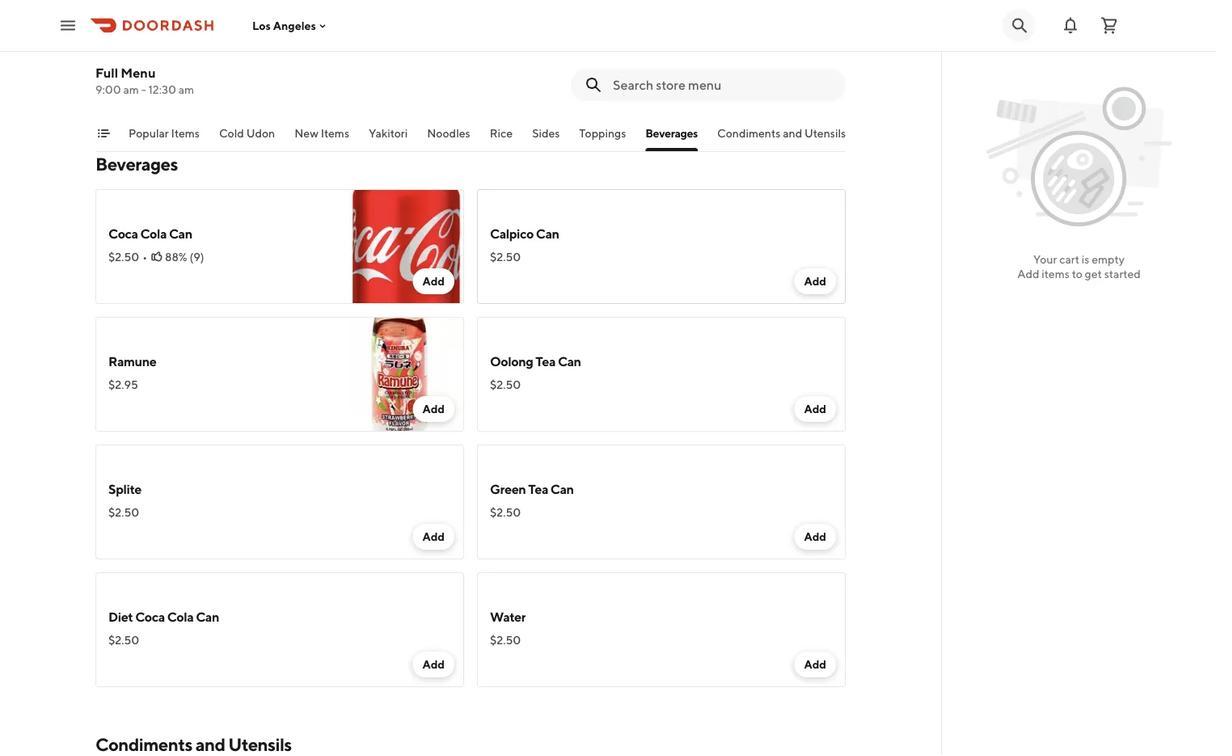 Task type: describe. For each thing, give the bounding box(es) containing it.
your
[[1034, 253, 1058, 266]]

$2.50 for diet coca cola can
[[108, 634, 139, 647]]

cold
[[219, 127, 244, 140]]

empty
[[1092, 253, 1125, 266]]

add button for diet coca cola can
[[413, 652, 455, 678]]

add button for splite
[[413, 524, 455, 550]]

condiments and utensils button
[[718, 125, 846, 151]]

condiments and utensils
[[718, 127, 846, 140]]

ramune
[[108, 354, 156, 369]]

green
[[490, 482, 526, 497]]

coca cola can image
[[349, 189, 464, 304]]

&
[[135, 42, 142, 55]]

full menu 9:00 am - 12:30 am
[[95, 65, 194, 96]]

onion,
[[144, 42, 179, 55]]

popular items button
[[129, 125, 200, 151]]

(9)
[[190, 250, 204, 264]]

chashu,
[[532, 42, 574, 55]]

add button for calpico can
[[795, 269, 836, 294]]

-
[[141, 83, 146, 96]]

add for splite
[[423, 530, 445, 544]]

los angeles button
[[252, 19, 329, 32]]

rice
[[490, 127, 513, 140]]

utensils
[[805, 127, 846, 140]]

items for popular items
[[171, 127, 200, 140]]

add for oolong tea can
[[804, 402, 827, 416]]

$2.50 for water
[[490, 634, 521, 647]]

add button for oolong tea can
[[795, 396, 836, 422]]

ramune image
[[349, 317, 464, 432]]

$2.50 for calpico can
[[490, 250, 521, 264]]

88% (9)
[[165, 250, 204, 264]]

diet coca cola can
[[108, 610, 219, 625]]

diet
[[108, 610, 133, 625]]

yakitori
[[369, 127, 408, 140]]

topping
[[184, 21, 231, 36]]

noodles
[[427, 127, 471, 140]]

meat lover's topping combo beef & onion, fried chicken, ground chashu $11.15
[[108, 21, 340, 74]]

$2.95
[[108, 378, 138, 392]]

angeles
[[273, 19, 316, 32]]

sides button
[[532, 125, 560, 151]]

2 am from the left
[[179, 83, 194, 96]]

tea for green
[[528, 482, 548, 497]]

oolong tea can
[[490, 354, 581, 369]]

cracker,
[[599, 42, 642, 55]]

0 horizontal spatial beverages
[[95, 154, 178, 175]]

popular
[[129, 127, 169, 140]]

coca cola can
[[108, 226, 192, 241]]

can for coca cola can
[[169, 226, 192, 241]]

noodles button
[[427, 125, 471, 151]]

ground chashu, fire cracker, poached egg
[[490, 42, 713, 55]]

can for oolong tea can
[[558, 354, 581, 369]]

tea for oolong
[[536, 354, 556, 369]]

fried
[[182, 42, 209, 55]]



Task type: vqa. For each thing, say whether or not it's contained in the screenshot.
Beverages
yes



Task type: locate. For each thing, give the bounding box(es) containing it.
$2.50 down water
[[490, 634, 521, 647]]

beef
[[108, 42, 133, 55]]

$2.50 for oolong tea can
[[490, 378, 521, 392]]

add for green tea can
[[804, 530, 827, 544]]

udon
[[246, 127, 275, 140]]

chicken,
[[211, 42, 257, 55]]

ground left chashu,
[[490, 42, 530, 55]]

cart
[[1060, 253, 1080, 266]]

cola right diet
[[167, 610, 194, 625]]

$2.50 •
[[108, 250, 147, 264]]

add button for water
[[795, 652, 836, 678]]

cola up •
[[140, 226, 167, 241]]

•
[[142, 250, 147, 264]]

$2.50 down oolong
[[490, 378, 521, 392]]

coca up $2.50 •
[[108, 226, 138, 241]]

items inside "button"
[[321, 127, 349, 140]]

get
[[1085, 267, 1102, 281]]

$2.50 left •
[[108, 250, 139, 264]]

0 items, open order cart image
[[1100, 16, 1120, 35]]

water
[[490, 610, 526, 625]]

and
[[783, 127, 803, 140]]

cola
[[140, 226, 167, 241], [167, 610, 194, 625]]

notification bell image
[[1061, 16, 1081, 35]]

0 vertical spatial beverages
[[646, 127, 698, 140]]

popular items
[[129, 127, 200, 140]]

1 vertical spatial coca
[[135, 610, 165, 625]]

$2.50 down calpico
[[490, 250, 521, 264]]

meat
[[108, 21, 139, 36]]

new items
[[295, 127, 349, 140]]

add for calpico can
[[804, 275, 827, 288]]

am right 12:30
[[179, 83, 194, 96]]

add button for green tea can
[[795, 524, 836, 550]]

cold udon button
[[219, 125, 275, 151]]

beverages right toppings
[[646, 127, 698, 140]]

yakitori button
[[369, 125, 408, 151]]

cold udon
[[219, 127, 275, 140]]

full
[[95, 65, 118, 80]]

items
[[171, 127, 200, 140], [321, 127, 349, 140]]

tea right green
[[528, 482, 548, 497]]

sides
[[532, 127, 560, 140]]

ground down the los angeles
[[259, 42, 299, 55]]

$2.50
[[108, 250, 139, 264], [490, 250, 521, 264], [490, 378, 521, 392], [108, 506, 139, 519], [490, 506, 521, 519], [108, 634, 139, 647], [490, 634, 521, 647]]

1 horizontal spatial beverages
[[646, 127, 698, 140]]

beverages
[[646, 127, 698, 140], [95, 154, 178, 175]]

open menu image
[[58, 16, 78, 35]]

combo
[[233, 21, 276, 36]]

can
[[169, 226, 192, 241], [536, 226, 559, 241], [558, 354, 581, 369], [551, 482, 574, 497], [196, 610, 219, 625]]

1 horizontal spatial items
[[321, 127, 349, 140]]

items right popular at the left of the page
[[171, 127, 200, 140]]

1 horizontal spatial ground
[[490, 42, 530, 55]]

items
[[1042, 267, 1070, 281]]

your cart is empty add items to get started
[[1018, 253, 1141, 281]]

items inside button
[[171, 127, 200, 140]]

items for new items
[[321, 127, 349, 140]]

tea right oolong
[[536, 354, 556, 369]]

new items button
[[295, 125, 349, 151]]

ground
[[259, 42, 299, 55], [490, 42, 530, 55]]

1 ground from the left
[[259, 42, 299, 55]]

can for green tea can
[[551, 482, 574, 497]]

menu
[[121, 65, 156, 80]]

condiments
[[718, 127, 781, 140]]

1 vertical spatial cola
[[167, 610, 194, 625]]

0 horizontal spatial items
[[171, 127, 200, 140]]

fire
[[577, 42, 597, 55]]

12:30
[[148, 83, 176, 96]]

rice button
[[490, 125, 513, 151]]

1 items from the left
[[171, 127, 200, 140]]

add inside your cart is empty add items to get started
[[1018, 267, 1040, 281]]

los angeles
[[252, 19, 316, 32]]

add for diet coca cola can
[[423, 658, 445, 671]]

egg
[[692, 42, 713, 55]]

started
[[1105, 267, 1141, 281]]

$2.50 down green
[[490, 506, 521, 519]]

$11.15
[[108, 61, 138, 74]]

add for water
[[804, 658, 827, 671]]

1 vertical spatial beverages
[[95, 154, 178, 175]]

am
[[123, 83, 139, 96], [179, 83, 194, 96]]

new
[[295, 127, 319, 140]]

1 horizontal spatial am
[[179, 83, 194, 96]]

$2.50 for splite
[[108, 506, 139, 519]]

Item Search search field
[[613, 76, 833, 94]]

coca right diet
[[135, 610, 165, 625]]

2 ground from the left
[[490, 42, 530, 55]]

add
[[1018, 267, 1040, 281], [423, 275, 445, 288], [804, 275, 827, 288], [423, 402, 445, 416], [804, 402, 827, 416], [423, 530, 445, 544], [804, 530, 827, 544], [423, 658, 445, 671], [804, 658, 827, 671]]

is
[[1082, 253, 1090, 266]]

$2.50 for green tea can
[[490, 506, 521, 519]]

items right new
[[321, 127, 349, 140]]

0 horizontal spatial am
[[123, 83, 139, 96]]

ground inside meat lover's topping combo beef & onion, fried chicken, ground chashu $11.15
[[259, 42, 299, 55]]

0 vertical spatial tea
[[536, 354, 556, 369]]

1 vertical spatial tea
[[528, 482, 548, 497]]

am left -
[[123, 83, 139, 96]]

coca
[[108, 226, 138, 241], [135, 610, 165, 625]]

poached
[[644, 42, 690, 55]]

$2.50 down diet
[[108, 634, 139, 647]]

oolong
[[490, 354, 533, 369]]

lover's
[[141, 21, 182, 36]]

1 am from the left
[[123, 83, 139, 96]]

0 horizontal spatial ground
[[259, 42, 299, 55]]

splite
[[108, 482, 141, 497]]

tea
[[536, 354, 556, 369], [528, 482, 548, 497]]

show menu categories image
[[97, 127, 110, 140]]

los
[[252, 19, 271, 32]]

88%
[[165, 250, 187, 264]]

2 items from the left
[[321, 127, 349, 140]]

to
[[1072, 267, 1083, 281]]

0 vertical spatial coca
[[108, 226, 138, 241]]

calpico can
[[490, 226, 559, 241]]

add button
[[413, 269, 455, 294], [795, 269, 836, 294], [413, 396, 455, 422], [795, 396, 836, 422], [413, 524, 455, 550], [795, 524, 836, 550], [413, 652, 455, 678], [795, 652, 836, 678]]

chashu
[[301, 42, 340, 55]]

calpico
[[490, 226, 534, 241]]

toppings button
[[579, 125, 626, 151]]

green tea can
[[490, 482, 574, 497]]

toppings
[[579, 127, 626, 140]]

0 vertical spatial cola
[[140, 226, 167, 241]]

$2.50 down "splite"
[[108, 506, 139, 519]]

beverages down popular at the left of the page
[[95, 154, 178, 175]]

9:00
[[95, 83, 121, 96]]



